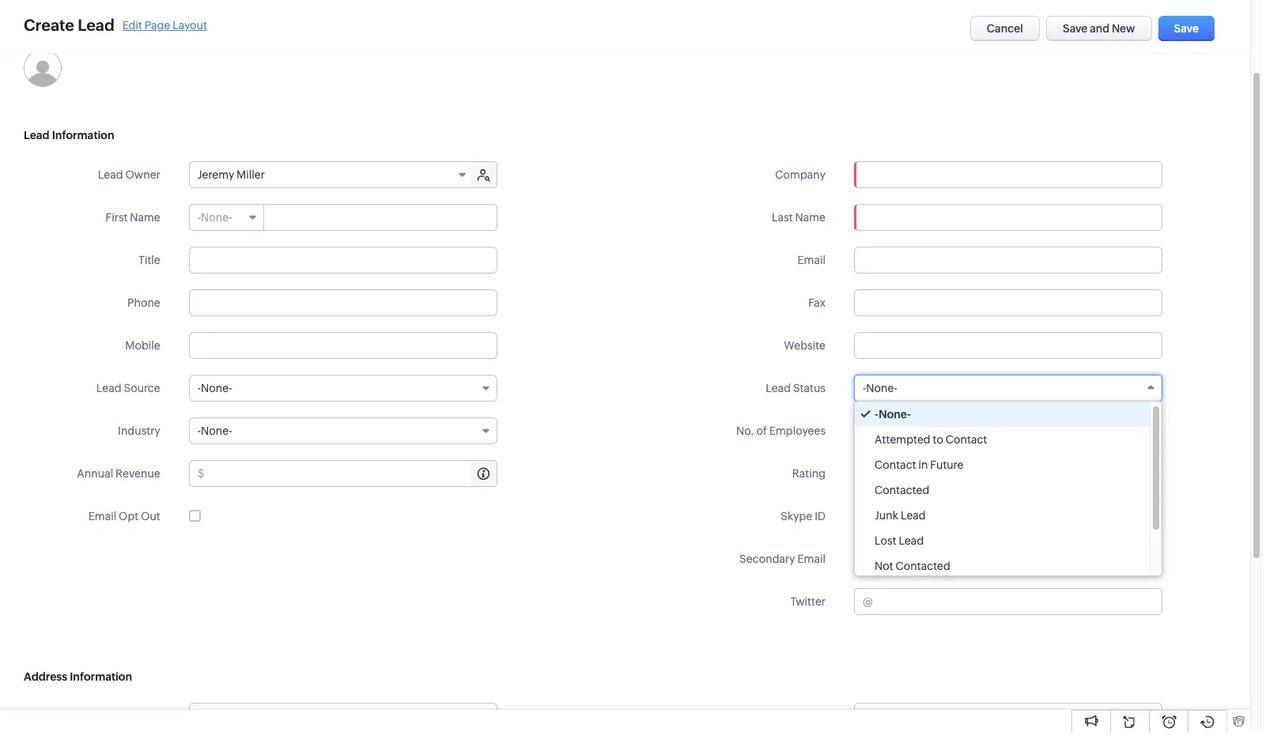 Task type: locate. For each thing, give the bounding box(es) containing it.
- right 'status'
[[863, 382, 867, 395]]

none-
[[201, 211, 232, 224], [201, 382, 232, 395], [867, 382, 898, 395], [879, 408, 912, 421], [201, 425, 232, 438]]

attempted
[[875, 434, 931, 446]]

contact
[[946, 434, 988, 446], [875, 459, 917, 472]]

1 vertical spatial contact
[[875, 459, 917, 472]]

email up twitter
[[798, 553, 826, 566]]

contacted
[[875, 484, 930, 497], [896, 560, 951, 573]]

lead owner
[[98, 169, 160, 181]]

id
[[815, 510, 826, 523]]

0 horizontal spatial name
[[130, 211, 160, 224]]

attempted to contact
[[875, 434, 988, 446]]

revenue
[[116, 468, 160, 480]]

- up attempted
[[875, 408, 879, 421]]

industry
[[118, 425, 160, 438]]

secondary
[[740, 553, 796, 566]]

jeremy
[[198, 169, 234, 181]]

name right last
[[796, 211, 826, 224]]

fax
[[809, 297, 826, 309]]

-
[[198, 211, 201, 224], [198, 382, 201, 395], [863, 382, 867, 395], [875, 408, 879, 421], [198, 425, 201, 438]]

0 horizontal spatial save
[[1064, 22, 1088, 35]]

skype
[[781, 510, 813, 523]]

out
[[141, 510, 160, 523]]

0 vertical spatial contacted
[[875, 484, 930, 497]]

lost lead option
[[855, 529, 1151, 554]]

1 vertical spatial information
[[70, 671, 132, 684]]

name
[[130, 211, 160, 224], [796, 211, 826, 224]]

0 vertical spatial email
[[798, 254, 826, 267]]

address
[[24, 671, 67, 684]]

none- for lead status
[[867, 382, 898, 395]]

1 horizontal spatial name
[[796, 211, 826, 224]]

- right source
[[198, 382, 201, 395]]

1 vertical spatial email
[[88, 510, 117, 523]]

-None- field
[[190, 205, 264, 230], [189, 375, 498, 402], [855, 375, 1163, 402], [189, 418, 498, 445]]

save inside button
[[1064, 22, 1088, 35]]

email for email
[[798, 254, 826, 267]]

- for industry
[[198, 425, 201, 438]]

no.
[[737, 425, 755, 438]]

contacted up junk lead
[[875, 484, 930, 497]]

information up the lead owner
[[52, 129, 114, 142]]

- for lead source
[[198, 382, 201, 395]]

information right address
[[70, 671, 132, 684]]

save
[[1064, 22, 1088, 35], [1175, 22, 1200, 35]]

junk lead option
[[855, 503, 1151, 529]]

-none- for industry
[[198, 425, 232, 438]]

1 horizontal spatial contact
[[946, 434, 988, 446]]

information for address information
[[70, 671, 132, 684]]

mobile
[[125, 339, 160, 352]]

email left opt
[[88, 510, 117, 523]]

@
[[863, 596, 873, 609]]

new
[[1113, 22, 1136, 35]]

1 horizontal spatial save
[[1175, 22, 1200, 35]]

0 horizontal spatial contact
[[875, 459, 917, 472]]

miller
[[237, 169, 265, 181]]

none- inside option
[[879, 408, 912, 421]]

annual revenue
[[77, 468, 160, 480]]

0 vertical spatial information
[[52, 129, 114, 142]]

contacted down lost lead
[[896, 560, 951, 573]]

-none- field for lead status
[[855, 375, 1163, 402]]

lost
[[875, 535, 897, 548]]

save right the new
[[1175, 22, 1200, 35]]

lead left 'image' at the top left of the page
[[24, 17, 50, 29]]

lead
[[78, 16, 115, 34], [24, 17, 50, 29], [24, 129, 50, 142], [98, 169, 123, 181], [96, 382, 122, 395], [766, 382, 791, 395], [901, 510, 926, 522], [899, 535, 924, 548]]

of
[[757, 425, 768, 438]]

email up fax on the top right
[[798, 254, 826, 267]]

lead left source
[[96, 382, 122, 395]]

in
[[919, 459, 929, 472]]

- for lead status
[[863, 382, 867, 395]]

None text field
[[855, 162, 1162, 188], [855, 204, 1163, 231], [189, 247, 498, 274], [189, 290, 498, 317], [189, 332, 498, 359], [855, 332, 1163, 359], [855, 703, 1163, 730], [855, 162, 1162, 188], [855, 204, 1163, 231], [189, 247, 498, 274], [189, 290, 498, 317], [189, 332, 498, 359], [855, 332, 1163, 359], [855, 703, 1163, 730]]

1 name from the left
[[130, 211, 160, 224]]

title
[[139, 254, 160, 267]]

not contacted option
[[855, 554, 1151, 579]]

save inside save button
[[1175, 22, 1200, 35]]

email
[[798, 254, 826, 267], [88, 510, 117, 523], [798, 553, 826, 566]]

information
[[52, 129, 114, 142], [70, 671, 132, 684]]

lead right junk
[[901, 510, 926, 522]]

last
[[772, 211, 793, 224]]

first name
[[106, 211, 160, 224]]

page
[[145, 19, 170, 31]]

list box
[[855, 402, 1162, 579]]

lead left the edit
[[78, 16, 115, 34]]

name right first
[[130, 211, 160, 224]]

street
[[130, 711, 160, 723]]

None text field
[[265, 205, 497, 230], [855, 247, 1163, 274], [855, 290, 1163, 317], [855, 418, 1163, 445], [207, 461, 497, 487], [855, 503, 1163, 530], [855, 546, 1163, 573], [876, 590, 1162, 615], [189, 703, 498, 730], [265, 205, 497, 230], [855, 247, 1163, 274], [855, 290, 1163, 317], [855, 418, 1163, 445], [207, 461, 497, 487], [855, 503, 1163, 530], [855, 546, 1163, 573], [876, 590, 1162, 615], [189, 703, 498, 730]]

-none-
[[198, 211, 232, 224], [198, 382, 232, 395], [863, 382, 898, 395], [875, 408, 912, 421], [198, 425, 232, 438]]

1 save from the left
[[1064, 22, 1088, 35]]

website
[[784, 339, 826, 352]]

lead inside option
[[899, 535, 924, 548]]

attempted to contact option
[[855, 427, 1151, 453]]

first
[[106, 211, 128, 224]]

2 save from the left
[[1175, 22, 1200, 35]]

junk
[[875, 510, 899, 522]]

create lead edit page layout
[[24, 16, 207, 34]]

1 vertical spatial contacted
[[896, 560, 951, 573]]

2 name from the left
[[796, 211, 826, 224]]

save left and
[[1064, 22, 1088, 35]]

0 vertical spatial contact
[[946, 434, 988, 446]]

None field
[[855, 162, 1162, 188]]

save for save
[[1175, 22, 1200, 35]]

jeremy miller
[[198, 169, 265, 181]]

address information
[[24, 671, 132, 684]]

lead down image
[[24, 129, 50, 142]]

- up $
[[198, 425, 201, 438]]

lead up "not contacted" on the bottom
[[899, 535, 924, 548]]

contact right to
[[946, 434, 988, 446]]

contact down attempted
[[875, 459, 917, 472]]



Task type: describe. For each thing, give the bounding box(es) containing it.
email for email opt out
[[88, 510, 117, 523]]

opt
[[119, 510, 139, 523]]

lead left owner
[[98, 169, 123, 181]]

create
[[24, 16, 74, 34]]

lead inside option
[[901, 510, 926, 522]]

contact inside "option"
[[875, 459, 917, 472]]

-none- for lead status
[[863, 382, 898, 395]]

lead information
[[24, 129, 114, 142]]

contacted option
[[855, 478, 1151, 503]]

twitter
[[791, 596, 826, 609]]

lead status
[[766, 382, 826, 395]]

lead image
[[24, 17, 85, 29]]

edit page layout link
[[123, 19, 207, 31]]

- down jeremy
[[198, 211, 201, 224]]

none- for lead source
[[201, 382, 232, 395]]

future
[[931, 459, 964, 472]]

to
[[933, 434, 944, 446]]

skype id
[[781, 510, 826, 523]]

layout
[[173, 19, 207, 31]]

name for last name
[[796, 211, 826, 224]]

contacted inside option
[[896, 560, 951, 573]]

save and new
[[1064, 22, 1136, 35]]

cancel button
[[971, 16, 1041, 41]]

image image
[[24, 49, 62, 87]]

none- for industry
[[201, 425, 232, 438]]

secondary email
[[740, 553, 826, 566]]

last name
[[772, 211, 826, 224]]

lost lead
[[875, 535, 924, 548]]

-none- inside option
[[875, 408, 912, 421]]

email opt out
[[88, 510, 160, 523]]

Jeremy Miller field
[[190, 162, 473, 188]]

information for lead information
[[52, 129, 114, 142]]

save and new button
[[1047, 16, 1153, 41]]

annual
[[77, 468, 113, 480]]

lead left 'status'
[[766, 382, 791, 395]]

rating
[[793, 468, 826, 480]]

save for save and new
[[1064, 22, 1088, 35]]

contact in future
[[875, 459, 964, 472]]

employees
[[770, 425, 826, 438]]

cancel
[[987, 22, 1024, 35]]

and
[[1091, 22, 1110, 35]]

image
[[52, 17, 85, 29]]

name for first name
[[130, 211, 160, 224]]

no. of employees
[[737, 425, 826, 438]]

- inside -none- option
[[875, 408, 879, 421]]

contacted inside option
[[875, 484, 930, 497]]

not
[[875, 560, 894, 573]]

edit
[[123, 19, 142, 31]]

-none- for lead source
[[198, 382, 232, 395]]

company
[[776, 169, 826, 181]]

lead source
[[96, 382, 160, 395]]

contact in future option
[[855, 453, 1151, 478]]

save button
[[1159, 16, 1215, 41]]

list box containing -none-
[[855, 402, 1162, 579]]

owner
[[125, 169, 160, 181]]

-none- field for industry
[[189, 418, 498, 445]]

-none- field for lead source
[[189, 375, 498, 402]]

not contacted
[[875, 560, 951, 573]]

2 vertical spatial email
[[798, 553, 826, 566]]

status
[[794, 382, 826, 395]]

-none- option
[[855, 402, 1151, 427]]

junk lead
[[875, 510, 926, 522]]

phone
[[127, 297, 160, 309]]

source
[[124, 382, 160, 395]]

$
[[198, 468, 205, 480]]

contact inside option
[[946, 434, 988, 446]]



Task type: vqa. For each thing, say whether or not it's contained in the screenshot.
"-None-" OPTION
yes



